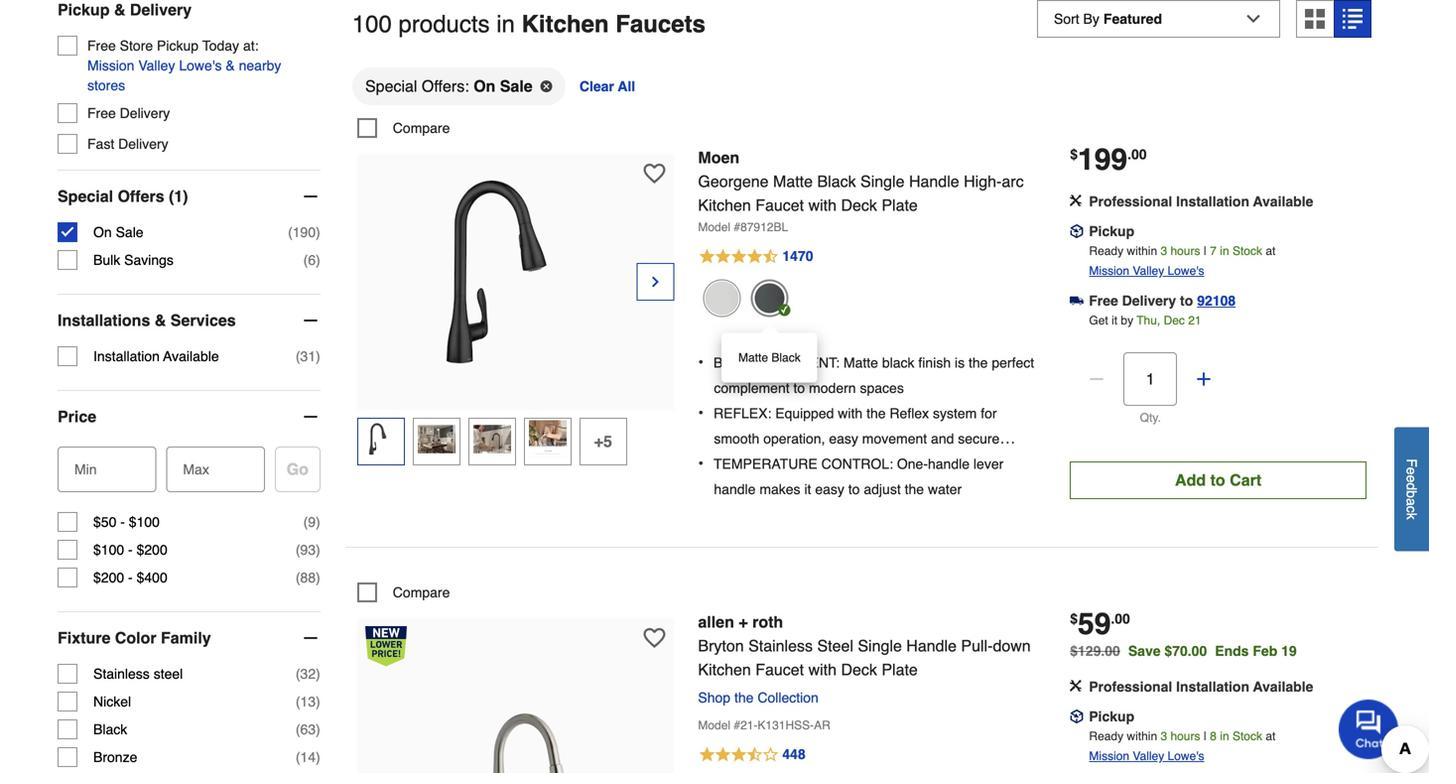 Task type: describe. For each thing, give the bounding box(es) containing it.
88
[[300, 570, 316, 586]]

f e e d b a c k button
[[1395, 427, 1430, 552]]

3 for georgene matte black single handle high-arc kitchen faucet with deck plate
[[1161, 244, 1168, 258]]

fast delivery
[[87, 136, 168, 152]]

professional for bryton stainless steel single handle pull-down kitchen faucet with deck plate
[[1089, 679, 1173, 695]]

reflex
[[890, 405, 929, 421]]

spot resist stainless image
[[703, 279, 741, 317]]

1 horizontal spatial it
[[1112, 314, 1118, 327]]

d
[[1404, 483, 1420, 491]]

( 190 )
[[288, 224, 320, 240]]

mission valley lowe's button for georgene matte black single handle high-arc kitchen faucet with deck plate
[[1090, 261, 1205, 281]]

get
[[1090, 314, 1109, 327]]

( 13 )
[[296, 694, 320, 710]]

( for 14
[[296, 750, 300, 765]]

pickup image
[[1070, 710, 1084, 724]]

fixture color family
[[58, 629, 211, 647]]

mission valley lowe's button for bryton stainless steel single handle pull-down kitchen faucet with deck plate
[[1090, 746, 1205, 766]]

price
[[58, 408, 96, 426]]

5005565305 element
[[357, 118, 450, 138]]

allen + roth bryton stainless steel single handle pull-down kitchen faucet with deck plate
[[698, 613, 1031, 679]]

roth
[[753, 613, 783, 631]]

steel
[[818, 637, 854, 655]]

adjust
[[864, 481, 901, 497]]

moen
[[698, 148, 740, 167]]

- for $100
[[128, 542, 133, 558]]

thu,
[[1137, 314, 1161, 327]]

reflex:
[[714, 405, 772, 421]]

( 6 )
[[303, 252, 320, 268]]

perfect
[[992, 355, 1035, 371]]

delivery for free delivery to 92108
[[1123, 293, 1177, 309]]

single inside moen georgene matte black single handle high-arc kitchen faucet with deck plate model # 87912bl
[[861, 172, 905, 190]]

ready for bryton stainless steel single handle pull-down kitchen faucet with deck plate
[[1090, 730, 1124, 743]]

shop
[[698, 690, 731, 706]]

& for services
[[155, 311, 166, 330]]

chat invite button image
[[1339, 699, 1400, 759]]

1 vertical spatial $200
[[93, 570, 124, 586]]

+
[[739, 613, 748, 631]]

allen
[[698, 613, 735, 631]]

within for bryton stainless steel single handle pull-down kitchen faucet with deck plate
[[1127, 730, 1158, 743]]

free for free delivery
[[87, 105, 116, 121]]

max
[[183, 462, 209, 478]]

actual price $199.00 element
[[1070, 142, 1147, 177]]

59
[[1078, 607, 1111, 641]]

installation available
[[93, 349, 219, 364]]

fixture
[[58, 629, 111, 647]]

ready within 3 hours | 7 in stock at mission valley lowe's
[[1090, 244, 1276, 278]]

mission inside mission valley lowe's & nearby stores
[[87, 58, 134, 74]]

list view image
[[1343, 9, 1363, 29]]

smooth
[[714, 431, 760, 447]]

0 vertical spatial $200
[[137, 542, 168, 558]]

pull-
[[961, 637, 993, 655]]

lowe's for georgene matte black single handle high-arc kitchen faucet with deck plate
[[1168, 264, 1205, 278]]

bulk savings
[[93, 252, 174, 268]]

2 vertical spatial free
[[1089, 293, 1119, 309]]

cart
[[1230, 471, 1262, 489]]

2 # from the top
[[734, 719, 741, 733]]

makes
[[760, 481, 801, 497]]

) for ( 9 )
[[316, 514, 320, 530]]

modern
[[809, 380, 856, 396]]

was price $129.00 element
[[1070, 638, 1129, 659]]

$129.00 save $70.00 ends feb 19
[[1070, 643, 1297, 659]]

$ for 199
[[1070, 146, 1078, 162]]

2 heart outline image from the top
[[644, 627, 666, 649]]

savings
[[124, 252, 174, 268]]

2 model from the top
[[698, 719, 731, 733]]

family
[[161, 629, 211, 647]]

0 horizontal spatial stainless
[[93, 666, 150, 682]]

mission valley lowe's & nearby stores button
[[87, 56, 320, 95]]

new lower price image
[[365, 626, 407, 666]]

( for 32
[[296, 666, 300, 682]]

at for georgene matte black single handle high-arc kitchen faucet with deck plate
[[1266, 244, 1276, 258]]

free for free store pickup today at:
[[87, 38, 116, 54]]

the inside • temperature control: one-handle lever handle makes it easy to adjust the water
[[905, 481, 924, 497]]

3 thumbnail image from the left
[[473, 421, 511, 458]]

( 93 )
[[296, 542, 320, 558]]

ready for georgene matte black single handle high-arc kitchen faucet with deck plate
[[1090, 244, 1124, 258]]

) for ( 6 )
[[316, 252, 320, 268]]

ends feb 19 element
[[1215, 643, 1305, 659]]

grid view image
[[1306, 9, 1325, 29]]

4 thumbnail image from the left
[[529, 421, 567, 458]]

minus image for fixture color family
[[301, 628, 320, 648]]

professional installation available for georgene matte black single handle high-arc kitchen faucet with deck plate
[[1089, 193, 1314, 209]]

| for georgene matte black single handle high-arc kitchen faucet with deck plate
[[1204, 244, 1207, 258]]

( for 93
[[296, 542, 300, 558]]

actual price $59.00 element
[[1070, 607, 1131, 641]]

fast
[[87, 136, 114, 152]]

lowe's inside mission valley lowe's & nearby stores
[[179, 58, 222, 74]]

1 e from the top
[[1404, 467, 1420, 475]]

qty.
[[1140, 411, 1161, 425]]

k
[[1404, 513, 1420, 520]]

deck inside moen georgene matte black single handle high-arc kitchen faucet with deck plate model # 87912bl
[[841, 196, 878, 214]]

today
[[202, 38, 239, 54]]

( for 63
[[296, 722, 300, 738]]

free delivery to 92108
[[1089, 293, 1236, 309]]

| for bryton stainless steel single handle pull-down kitchen faucet with deck plate
[[1204, 730, 1207, 743]]

pickup up mission valley lowe's & nearby stores
[[157, 38, 199, 54]]

with inside moen georgene matte black single handle high-arc kitchen faucet with deck plate model # 87912bl
[[809, 196, 837, 214]]

) for ( 32 )
[[316, 666, 320, 682]]

hours for georgene matte black single handle high-arc kitchen faucet with deck plate
[[1171, 244, 1201, 258]]

( for 31
[[296, 349, 300, 364]]

stock for georgene matte black single handle high-arc kitchen faucet with deck plate
[[1233, 244, 1263, 258]]

it inside • temperature control: one-handle lever handle makes it easy to adjust the water
[[805, 481, 812, 497]]

bronze
[[93, 750, 137, 765]]

pickup up "stores"
[[58, 1, 110, 19]]

kitchen inside allen + roth bryton stainless steel single handle pull-down kitchen faucet with deck plate
[[698, 661, 751, 679]]

Stepper number input field with increment and decrement buttons number field
[[1124, 352, 1178, 406]]

$ 199 .00
[[1070, 142, 1147, 177]]

0 horizontal spatial $100
[[93, 542, 124, 558]]

( for 190
[[288, 224, 293, 240]]

1 vertical spatial handle
[[714, 481, 756, 497]]

$ 59 .00
[[1070, 607, 1131, 641]]

mission for georgene matte black single handle high-arc kitchen faucet with deck plate
[[1090, 264, 1130, 278]]

bold
[[714, 355, 752, 371]]

easy inside • temperature control: one-handle lever handle makes it easy to adjust the water
[[815, 481, 845, 497]]

lowe's for bryton stainless steel single handle pull-down kitchen faucet with deck plate
[[1168, 749, 1205, 763]]

1 gallery item 0 image from the top
[[407, 164, 625, 382]]

• for •
[[698, 353, 704, 371]]

docking
[[714, 456, 762, 472]]

matte black image
[[751, 279, 789, 317]]

13
[[300, 694, 316, 710]]

special offers: on sale
[[365, 77, 533, 95]]

chevron right image
[[648, 272, 664, 292]]

down
[[993, 637, 1031, 655]]

shop the collection
[[698, 690, 819, 706]]

) for ( 31 )
[[316, 349, 320, 364]]

( for 9
[[303, 514, 308, 530]]

special offers (1)
[[58, 187, 188, 206]]

valley for georgene matte black single handle high-arc kitchen faucet with deck plate
[[1133, 264, 1165, 278]]

& inside mission valley lowe's & nearby stores
[[226, 58, 235, 74]]

handle inside moen georgene matte black single handle high-arc kitchen faucet with deck plate model # 87912bl
[[909, 172, 960, 190]]

+5
[[594, 432, 612, 451]]

valley for bryton stainless steel single handle pull-down kitchen faucet with deck plate
[[1133, 749, 1165, 763]]

go
[[287, 460, 309, 479]]

control:
[[822, 456, 893, 472]]

system
[[933, 405, 977, 421]]

special for special offers (1)
[[58, 187, 113, 206]]

) for ( 190 )
[[316, 224, 320, 240]]

with inside • bold statement: matte black finish is the perfect complement to modern spaces • reflex: equipped with the reflex system for smooth operation, easy movement and secure docking of the pulldown/pullout spray head
[[838, 405, 863, 421]]

of
[[766, 456, 778, 472]]

the up 21-
[[735, 690, 754, 706]]

- for $200
[[128, 570, 133, 586]]

offers:
[[422, 77, 469, 95]]

$ for 59
[[1070, 611, 1078, 627]]

0 horizontal spatial matte
[[739, 351, 768, 365]]

2 thumbnail image from the left
[[418, 421, 455, 458]]

minus image for price
[[301, 407, 320, 427]]

arc
[[1002, 172, 1024, 190]]

to inside • bold statement: matte black finish is the perfect complement to modern spaces • reflex: equipped with the reflex system for smooth operation, easy movement and secure docking of the pulldown/pullout spray head
[[794, 380, 805, 396]]

matte black
[[739, 351, 801, 365]]

to inside button
[[1211, 471, 1226, 489]]

the right the of
[[781, 456, 801, 472]]

$50
[[93, 514, 117, 530]]

0 vertical spatial kitchen
[[522, 10, 609, 38]]

) for ( 63 )
[[316, 722, 320, 738]]

sale inside list box
[[500, 77, 533, 95]]

valley inside mission valley lowe's & nearby stores
[[138, 58, 175, 74]]

lever
[[974, 456, 1004, 472]]

handle inside allen + roth bryton stainless steel single handle pull-down kitchen faucet with deck plate
[[907, 637, 957, 655]]

( 88 )
[[296, 570, 320, 586]]

0 horizontal spatial on
[[93, 224, 112, 240]]

ends
[[1215, 643, 1249, 659]]

0 vertical spatial $100
[[129, 514, 160, 530]]

7
[[1210, 244, 1217, 258]]

high-
[[964, 172, 1002, 190]]

professional installation available for bryton stainless steel single handle pull-down kitchen faucet with deck plate
[[1089, 679, 1314, 695]]

1 vertical spatial available
[[163, 349, 219, 364]]

professional for georgene matte black single handle high-arc kitchen faucet with deck plate
[[1089, 193, 1173, 209]]

at for bryton stainless steel single handle pull-down kitchen faucet with deck plate
[[1266, 730, 1276, 743]]

& for delivery
[[114, 1, 126, 19]]

) for ( 13 )
[[316, 694, 320, 710]]

plus image
[[1195, 369, 1214, 389]]

$50 - $100
[[93, 514, 160, 530]]

model inside moen georgene matte black single handle high-arc kitchen faucet with deck plate model # 87912bl
[[698, 220, 731, 234]]

ready within 3 hours | 8 in stock at mission valley lowe's
[[1090, 730, 1276, 763]]

93
[[300, 542, 316, 558]]

63
[[300, 722, 316, 738]]



Task type: locate. For each thing, give the bounding box(es) containing it.
professional installation available down savings save $70.00 element
[[1089, 679, 1314, 695]]

( for 88
[[296, 570, 300, 586]]

model down the georgene
[[698, 220, 731, 234]]

1 mission valley lowe's button from the top
[[1090, 261, 1205, 281]]

1 compare from the top
[[393, 120, 450, 136]]

minus image for installations & services
[[301, 311, 320, 331]]

black inside moen georgene matte black single handle high-arc kitchen faucet with deck plate model # 87912bl
[[818, 172, 856, 190]]

hours for bryton stainless steel single handle pull-down kitchen faucet with deck plate
[[1171, 730, 1201, 743]]

1 vertical spatial kitchen
[[698, 196, 751, 214]]

stainless steel
[[93, 666, 183, 682]]

savings save $70.00 element
[[1129, 643, 1305, 659]]

stock inside ready within 3 hours | 7 in stock at mission valley lowe's
[[1233, 244, 1263, 258]]

stock
[[1233, 244, 1263, 258], [1233, 730, 1263, 743]]

) down ( 93 )
[[316, 570, 320, 586]]

2 vertical spatial installation
[[1177, 679, 1250, 695]]

7 ) from the top
[[316, 666, 320, 682]]

) up 13
[[316, 666, 320, 682]]

special for special offers: on sale
[[365, 77, 417, 95]]

2 plate from the top
[[882, 661, 918, 679]]

) down 9
[[316, 542, 320, 558]]

3 inside ready within 3 hours | 8 in stock at mission valley lowe's
[[1161, 730, 1168, 743]]

0 vertical spatial plate
[[882, 196, 918, 214]]

1 vertical spatial in
[[1220, 244, 1230, 258]]

delivery for fast delivery
[[118, 136, 168, 152]]

within inside ready within 3 hours | 8 in stock at mission valley lowe's
[[1127, 730, 1158, 743]]

in
[[497, 10, 515, 38], [1220, 244, 1230, 258], [1220, 730, 1230, 743]]

8 ) from the top
[[316, 694, 320, 710]]

.00 inside $ 199 .00
[[1128, 146, 1147, 162]]

installations & services button
[[58, 295, 320, 347]]

1 • from the top
[[698, 353, 704, 371]]

deck down steel
[[841, 661, 878, 679]]

) down 190
[[316, 252, 320, 268]]

dec
[[1164, 314, 1185, 327]]

1 vertical spatial $
[[1070, 611, 1078, 627]]

1 vertical spatial professional installation available
[[1089, 679, 1314, 695]]

0 vertical spatial black
[[818, 172, 856, 190]]

• left reflex: at the bottom of page
[[698, 403, 704, 422]]

2 compare from the top
[[393, 585, 450, 600]]

secure
[[958, 431, 1000, 447]]

$100 down $50
[[93, 542, 124, 558]]

kitchen down the georgene
[[698, 196, 751, 214]]

| left 8
[[1204, 730, 1207, 743]]

collection
[[758, 690, 819, 706]]

| left 7
[[1204, 244, 1207, 258]]

(1)
[[169, 187, 188, 206]]

0 vertical spatial professional installation available
[[1089, 193, 1314, 209]]

on right offers:
[[474, 77, 496, 95]]

$129.00
[[1070, 643, 1121, 659]]

1 horizontal spatial &
[[155, 311, 166, 330]]

valley inside ready within 3 hours | 8 in stock at mission valley lowe's
[[1133, 749, 1165, 763]]

0 vertical spatial deck
[[841, 196, 878, 214]]

professional installation available
[[1089, 193, 1314, 209], [1089, 679, 1314, 695]]

1 horizontal spatial matte
[[773, 172, 813, 190]]

free delivery
[[87, 105, 170, 121]]

it
[[1112, 314, 1118, 327], [805, 481, 812, 497]]

water
[[928, 481, 962, 497]]

to up 21
[[1180, 293, 1194, 309]]

0 vertical spatial #
[[734, 220, 741, 234]]

kitchen inside moen georgene matte black single handle high-arc kitchen faucet with deck plate model # 87912bl
[[698, 196, 751, 214]]

special inside list box
[[365, 77, 417, 95]]

1 vertical spatial single
[[858, 637, 902, 655]]

1 vertical spatial mission valley lowe's button
[[1090, 746, 1205, 766]]

1 vertical spatial black
[[772, 351, 801, 365]]

.00 for 199
[[1128, 146, 1147, 162]]

easy inside • bold statement: matte black finish is the perfect complement to modern spaces • reflex: equipped with the reflex system for smooth operation, easy movement and secure docking of the pulldown/pullout spray head
[[829, 431, 859, 447]]

1 vertical spatial ready
[[1090, 730, 1124, 743]]

services
[[171, 311, 236, 330]]

2 stock from the top
[[1233, 730, 1263, 743]]

minus image inside installations & services button
[[301, 311, 320, 331]]

to right add
[[1211, 471, 1226, 489]]

minus image
[[301, 311, 320, 331], [301, 407, 320, 427]]

2 vertical spatial in
[[1220, 730, 1230, 743]]

all
[[618, 78, 636, 94]]

0 horizontal spatial black
[[93, 722, 127, 738]]

lowe's inside ready within 3 hours | 7 in stock at mission valley lowe's
[[1168, 264, 1205, 278]]

0 horizontal spatial it
[[805, 481, 812, 497]]

compare up new lower price icon
[[393, 585, 450, 600]]

single up 1470 button
[[861, 172, 905, 190]]

9
[[308, 514, 316, 530]]

pickup right pickup icon
[[1089, 223, 1135, 239]]

movement
[[863, 431, 927, 447]]

the right is
[[969, 355, 988, 371]]

2 $ from the top
[[1070, 611, 1078, 627]]

)
[[316, 224, 320, 240], [316, 252, 320, 268], [316, 349, 320, 364], [316, 514, 320, 530], [316, 542, 320, 558], [316, 570, 320, 586], [316, 666, 320, 682], [316, 694, 320, 710], [316, 722, 320, 738], [316, 750, 320, 765]]

10 ) from the top
[[316, 750, 320, 765]]

minus image inside fixture color family button
[[301, 628, 320, 648]]

2 horizontal spatial matte
[[844, 355, 879, 371]]

1 # from the top
[[734, 220, 741, 234]]

$100
[[129, 514, 160, 530], [93, 542, 124, 558]]

model down shop in the bottom of the page
[[698, 719, 731, 733]]

4.5 stars image
[[698, 245, 815, 269]]

faucet
[[756, 196, 804, 214], [756, 661, 804, 679]]

( 14 )
[[296, 750, 320, 765]]

2 at from the top
[[1266, 730, 1276, 743]]

( for 6
[[303, 252, 308, 268]]

# up 3.5 stars image
[[734, 719, 741, 733]]

stock right 8
[[1233, 730, 1263, 743]]

ready down $129.00
[[1090, 730, 1124, 743]]

black
[[882, 355, 915, 371]]

& down today
[[226, 58, 235, 74]]

ready inside ready within 3 hours | 8 in stock at mission valley lowe's
[[1090, 730, 1124, 743]]

shop the collection link
[[698, 690, 827, 706]]

handle up water
[[928, 456, 970, 472]]

• left bold
[[698, 353, 704, 371]]

delivery for free delivery
[[120, 105, 170, 121]]

professional installation available up 7
[[1089, 193, 1314, 209]]

0 vertical spatial compare
[[393, 120, 450, 136]]

compare inside 1002979846 "element"
[[393, 585, 450, 600]]

at inside ready within 3 hours | 7 in stock at mission valley lowe's
[[1266, 244, 1276, 258]]

0 vertical spatial stainless
[[749, 637, 813, 655]]

( 63 )
[[296, 722, 320, 738]]

black down nickel
[[93, 722, 127, 738]]

heart outline image left moen
[[644, 163, 666, 185]]

in right 8
[[1220, 730, 1230, 743]]

2 within from the top
[[1127, 730, 1158, 743]]

1 vertical spatial -
[[128, 542, 133, 558]]

minus image up 32
[[301, 628, 320, 648]]

plate inside allen + roth bryton stainless steel single handle pull-down kitchen faucet with deck plate
[[882, 661, 918, 679]]

compare down offers:
[[393, 120, 450, 136]]

0 horizontal spatial handle
[[714, 481, 756, 497]]

2 deck from the top
[[841, 661, 878, 679]]

1 vertical spatial stainless
[[93, 666, 150, 682]]

lowe's inside ready within 3 hours | 8 in stock at mission valley lowe's
[[1168, 749, 1205, 763]]

minus image up ( 190 )
[[301, 187, 320, 207]]

free left store at top left
[[87, 38, 116, 54]]

# inside moen georgene matte black single handle high-arc kitchen faucet with deck plate model # 87912bl
[[734, 220, 741, 234]]

1 hours from the top
[[1171, 244, 1201, 258]]

19
[[1282, 643, 1297, 659]]

0 vertical spatial easy
[[829, 431, 859, 447]]

$200 down $100 - $200
[[93, 570, 124, 586]]

e up d
[[1404, 467, 1420, 475]]

2 3 from the top
[[1161, 730, 1168, 743]]

delivery up free store pickup today at:
[[130, 1, 192, 19]]

feb
[[1253, 643, 1278, 659]]

it left by
[[1112, 314, 1118, 327]]

2 • from the top
[[698, 403, 704, 422]]

) for ( 14 )
[[316, 750, 320, 765]]

14
[[300, 750, 316, 765]]

1 vertical spatial professional
[[1089, 679, 1173, 695]]

compare for moen
[[393, 120, 450, 136]]

available for georgene matte black single handle high-arc kitchen faucet with deck plate
[[1254, 193, 1314, 209]]

3
[[1161, 244, 1168, 258], [1161, 730, 1168, 743]]

faucet inside moen georgene matte black single handle high-arc kitchen faucet with deck plate model # 87912bl
[[756, 196, 804, 214]]

deck up 1470 button
[[841, 196, 878, 214]]

0 vertical spatial minus image
[[301, 187, 320, 207]]

color
[[115, 629, 156, 647]]

mission inside ready within 3 hours | 8 in stock at mission valley lowe's
[[1090, 749, 1130, 763]]

mission for bryton stainless steel single handle pull-down kitchen faucet with deck plate
[[1090, 749, 1130, 763]]

) down 63 in the bottom left of the page
[[316, 750, 320, 765]]

1 plate from the top
[[882, 196, 918, 214]]

0 vertical spatial $
[[1070, 146, 1078, 162]]

1 vertical spatial .00
[[1111, 611, 1131, 627]]

$ inside $ 199 .00
[[1070, 146, 1078, 162]]

$200
[[137, 542, 168, 558], [93, 570, 124, 586]]

1 vertical spatial with
[[838, 405, 863, 421]]

hours inside ready within 3 hours | 8 in stock at mission valley lowe's
[[1171, 730, 1201, 743]]

within inside ready within 3 hours | 7 in stock at mission valley lowe's
[[1127, 244, 1158, 258]]

minus image up the go on the left of the page
[[301, 407, 320, 427]]

within up free delivery to 92108
[[1127, 244, 1158, 258]]

0 horizontal spatial special
[[58, 187, 113, 206]]

bulk
[[93, 252, 120, 268]]

special up on sale
[[58, 187, 113, 206]]

matte up spaces
[[844, 355, 879, 371]]

sale left close circle filled icon
[[500, 77, 533, 95]]

& up installation available
[[155, 311, 166, 330]]

2 vertical spatial valley
[[1133, 749, 1165, 763]]

) for ( 93 )
[[316, 542, 320, 558]]

delivery up thu,
[[1123, 293, 1177, 309]]

2 vertical spatial •
[[698, 454, 704, 472]]

0 vertical spatial &
[[114, 1, 126, 19]]

assembly image
[[1070, 680, 1082, 692]]

installations & services
[[58, 311, 236, 330]]

kitchen up close circle filled icon
[[522, 10, 609, 38]]

1 horizontal spatial special
[[365, 77, 417, 95]]

1 vertical spatial it
[[805, 481, 812, 497]]

it right makes
[[805, 481, 812, 497]]

1 horizontal spatial stainless
[[749, 637, 813, 655]]

2 vertical spatial mission
[[1090, 749, 1130, 763]]

190
[[293, 224, 316, 240]]

0 vertical spatial available
[[1254, 193, 1314, 209]]

products
[[399, 10, 490, 38]]

pickup & delivery
[[58, 1, 192, 19]]

add to cart
[[1176, 471, 1262, 489]]

0 vertical spatial lowe's
[[179, 58, 222, 74]]

to down statement:
[[794, 380, 805, 396]]

f e e d b a c k
[[1404, 459, 1420, 520]]

moen georgene matte black single handle high-arc kitchen faucet with deck plate model # 87912bl
[[698, 148, 1024, 234]]

minus image left stepper number input field with increment and decrement buttons number field on the right of page
[[1087, 369, 1107, 389]]

6 ) from the top
[[316, 570, 320, 586]]

1 vertical spatial handle
[[907, 637, 957, 655]]

2 vertical spatial black
[[93, 722, 127, 738]]

plate up 1470 button
[[882, 196, 918, 214]]

1 vertical spatial heart outline image
[[644, 627, 666, 649]]

at
[[1266, 244, 1276, 258], [1266, 730, 1276, 743]]

1 professional installation available from the top
[[1089, 193, 1314, 209]]

3 for bryton stainless steel single handle pull-down kitchen faucet with deck plate
[[1161, 730, 1168, 743]]

1 $ from the top
[[1070, 146, 1078, 162]]

plate up 448 "button"
[[882, 661, 918, 679]]

1 vertical spatial valley
[[1133, 264, 1165, 278]]

save
[[1129, 643, 1161, 659]]

| inside ready within 3 hours | 8 in stock at mission valley lowe's
[[1204, 730, 1207, 743]]

0 vertical spatial it
[[1112, 314, 1118, 327]]

hours left 8
[[1171, 730, 1201, 743]]

1 vertical spatial |
[[1204, 730, 1207, 743]]

2 gallery item 0 image from the top
[[407, 684, 625, 773]]

1 at from the top
[[1266, 244, 1276, 258]]

handle left high-
[[909, 172, 960, 190]]

0 horizontal spatial &
[[114, 1, 126, 19]]

head
[[946, 456, 977, 472]]

0 vertical spatial 3
[[1161, 244, 1168, 258]]

0 vertical spatial in
[[497, 10, 515, 38]]

matte inside moen georgene matte black single handle high-arc kitchen faucet with deck plate model # 87912bl
[[773, 172, 813, 190]]

) up 6
[[316, 224, 320, 240]]

| inside ready within 3 hours | 7 in stock at mission valley lowe's
[[1204, 244, 1207, 258]]

with down modern
[[838, 405, 863, 421]]

& up store at top left
[[114, 1, 126, 19]]

list box
[[352, 66, 1372, 118]]

448
[[783, 746, 806, 762]]

with inside allen + roth bryton stainless steel single handle pull-down kitchen faucet with deck plate
[[809, 661, 837, 679]]

k131hss-
[[758, 719, 814, 733]]

model # 21-k131hss-ar
[[698, 719, 831, 733]]

valley inside ready within 3 hours | 7 in stock at mission valley lowe's
[[1133, 264, 1165, 278]]

ready inside ready within 3 hours | 7 in stock at mission valley lowe's
[[1090, 244, 1124, 258]]

0 horizontal spatial $200
[[93, 570, 124, 586]]

minus image
[[301, 187, 320, 207], [1087, 369, 1107, 389], [301, 628, 320, 648]]

stainless up nickel
[[93, 666, 150, 682]]

get it by thu, dec 21
[[1090, 314, 1202, 327]]

stock right 7
[[1233, 244, 1263, 258]]

professional down $ 199 .00 at right top
[[1089, 193, 1173, 209]]

2 minus image from the top
[[301, 407, 320, 427]]

1 within from the top
[[1127, 244, 1158, 258]]

3 left 7
[[1161, 244, 1168, 258]]

temperature
[[714, 456, 818, 472]]

2 hours from the top
[[1171, 730, 1201, 743]]

3 • from the top
[[698, 454, 704, 472]]

installation for georgene matte black single handle high-arc kitchen faucet with deck plate
[[1177, 193, 1250, 209]]

2 faucet from the top
[[756, 661, 804, 679]]

stainless inside allen + roth bryton stainless steel single handle pull-down kitchen faucet with deck plate
[[749, 637, 813, 655]]

2 ) from the top
[[316, 252, 320, 268]]

1 ready from the top
[[1090, 244, 1124, 258]]

1 3 from the top
[[1161, 244, 1168, 258]]

2 professional installation available from the top
[[1089, 679, 1314, 695]]

pickup image
[[1070, 224, 1084, 238]]

1 ) from the top
[[316, 224, 320, 240]]

1 vertical spatial hours
[[1171, 730, 1201, 743]]

1 vertical spatial stock
[[1233, 730, 1263, 743]]

handle left pull-
[[907, 637, 957, 655]]

1 thumbnail image from the left
[[362, 421, 400, 458]]

plate inside moen georgene matte black single handle high-arc kitchen faucet with deck plate model # 87912bl
[[882, 196, 918, 214]]

heart outline image left allen
[[644, 627, 666, 649]]

1 horizontal spatial handle
[[928, 456, 970, 472]]

within
[[1127, 244, 1158, 258], [1127, 730, 1158, 743]]

within left 8
[[1127, 730, 1158, 743]]

0 vertical spatial installation
[[1177, 193, 1250, 209]]

handle
[[909, 172, 960, 190], [907, 637, 957, 655]]

$ up $129.00
[[1070, 611, 1078, 627]]

( for 13
[[296, 694, 300, 710]]

1002979846 element
[[357, 583, 450, 602]]

• inside • temperature control: one-handle lever handle makes it easy to adjust the water
[[698, 454, 704, 472]]

- for $50
[[120, 514, 125, 530]]

stock inside ready within 3 hours | 8 in stock at mission valley lowe's
[[1233, 730, 1263, 743]]

1 minus image from the top
[[301, 311, 320, 331]]

1 professional from the top
[[1089, 193, 1173, 209]]

1470 button
[[698, 245, 1047, 269]]

0 vertical spatial on
[[474, 77, 496, 95]]

installation up 7
[[1177, 193, 1250, 209]]

stock for bryton stainless steel single handle pull-down kitchen faucet with deck plate
[[1233, 730, 1263, 743]]

georgene
[[698, 172, 769, 190]]

compare inside 5005565305 element
[[393, 120, 450, 136]]

on sale
[[93, 224, 144, 240]]

truck filled image
[[1070, 294, 1084, 308]]

minus image inside price button
[[301, 407, 320, 427]]

hours inside ready within 3 hours | 7 in stock at mission valley lowe's
[[1171, 244, 1201, 258]]

thumbnail image
[[362, 421, 400, 458], [418, 421, 455, 458], [473, 421, 511, 458], [529, 421, 567, 458]]

1 vertical spatial gallery item 0 image
[[407, 684, 625, 773]]

pickup
[[58, 1, 110, 19], [157, 38, 199, 54], [1089, 223, 1135, 239], [1089, 709, 1135, 725]]

at right 8
[[1266, 730, 1276, 743]]

1 horizontal spatial $200
[[137, 542, 168, 558]]

$100 up $100 - $200
[[129, 514, 160, 530]]

0 vertical spatial hours
[[1171, 244, 1201, 258]]

1 faucet from the top
[[756, 196, 804, 214]]

in inside ready within 3 hours | 8 in stock at mission valley lowe's
[[1220, 730, 1230, 743]]

5 ) from the top
[[316, 542, 320, 558]]

• for water
[[698, 454, 704, 472]]

ready up get
[[1090, 244, 1124, 258]]

& inside installations & services button
[[155, 311, 166, 330]]

0 vertical spatial single
[[861, 172, 905, 190]]

0 vertical spatial •
[[698, 353, 704, 371]]

compare for allen + roth
[[393, 585, 450, 600]]

.00 for 59
[[1111, 611, 1131, 627]]

2 vertical spatial lowe's
[[1168, 749, 1205, 763]]

$70.00
[[1165, 643, 1207, 659]]

1 vertical spatial free
[[87, 105, 116, 121]]

store
[[120, 38, 153, 54]]

2 vertical spatial kitchen
[[698, 661, 751, 679]]

available
[[1254, 193, 1314, 209], [163, 349, 219, 364], [1254, 679, 1314, 695]]

1 vertical spatial within
[[1127, 730, 1158, 743]]

sale
[[500, 77, 533, 95], [116, 224, 144, 240]]

on inside list box
[[474, 77, 496, 95]]

1 | from the top
[[1204, 244, 1207, 258]]

faucet inside allen + roth bryton stainless steel single handle pull-down kitchen faucet with deck plate
[[756, 661, 804, 679]]

faucet up collection
[[756, 661, 804, 679]]

0 vertical spatial free
[[87, 38, 116, 54]]

.00 inside the $ 59 .00
[[1111, 611, 1131, 627]]

- left $400
[[128, 570, 133, 586]]

one-
[[897, 456, 928, 472]]

1 vertical spatial at
[[1266, 730, 1276, 743]]

1 vertical spatial model
[[698, 719, 731, 733]]

by
[[1121, 314, 1134, 327]]

2 | from the top
[[1204, 730, 1207, 743]]

installation for bryton stainless steel single handle pull-down kitchen faucet with deck plate
[[1177, 679, 1250, 695]]

complement
[[714, 380, 790, 396]]

mission inside ready within 3 hours | 7 in stock at mission valley lowe's
[[1090, 264, 1130, 278]]

$200 up $400
[[137, 542, 168, 558]]

handle down docking
[[714, 481, 756, 497]]

3 inside ready within 3 hours | 7 in stock at mission valley lowe's
[[1161, 244, 1168, 258]]

1 stock from the top
[[1233, 244, 1263, 258]]

) down ( 13 )
[[316, 722, 320, 738]]

2 horizontal spatial &
[[226, 58, 235, 74]]

deck inside allen + roth bryton stainless steel single handle pull-down kitchen faucet with deck plate
[[841, 661, 878, 679]]

87912bl
[[741, 220, 788, 234]]

3.5 stars image
[[698, 743, 807, 767]]

6
[[308, 252, 316, 268]]

in inside ready within 3 hours | 7 in stock at mission valley lowe's
[[1220, 244, 1230, 258]]

2 vertical spatial minus image
[[301, 628, 320, 648]]

1 deck from the top
[[841, 196, 878, 214]]

free down "stores"
[[87, 105, 116, 121]]

in for georgene matte black single handle high-arc kitchen faucet with deck plate
[[1220, 244, 1230, 258]]

delivery down free delivery
[[118, 136, 168, 152]]

black up 1470 button
[[818, 172, 856, 190]]

21-
[[741, 719, 758, 733]]

1 vertical spatial mission
[[1090, 264, 1130, 278]]

kitchen down bryton on the bottom
[[698, 661, 751, 679]]

2 professional from the top
[[1089, 679, 1173, 695]]

) for ( 88 )
[[316, 570, 320, 586]]

list box containing special offers:
[[352, 66, 1372, 118]]

1 vertical spatial •
[[698, 403, 704, 422]]

21
[[1189, 314, 1202, 327]]

assembly image
[[1070, 194, 1082, 206]]

on up bulk
[[93, 224, 112, 240]]

matte inside • bold statement: matte black finish is the perfect complement to modern spaces • reflex: equipped with the reflex system for smooth operation, easy movement and secure docking of the pulldown/pullout spray head
[[844, 355, 879, 371]]

nearby
[[239, 58, 281, 74]]

0 vertical spatial handle
[[928, 456, 970, 472]]

$ inside the $ 59 .00
[[1070, 611, 1078, 627]]

c
[[1404, 506, 1420, 513]]

) down 6
[[316, 349, 320, 364]]

0 vertical spatial .00
[[1128, 146, 1147, 162]]

0 horizontal spatial sale
[[116, 224, 144, 240]]

at right 7
[[1266, 244, 1276, 258]]

in right 'products'
[[497, 10, 515, 38]]

• left docking
[[698, 454, 704, 472]]

installation down savings save $70.00 element
[[1177, 679, 1250, 695]]

0 vertical spatial ready
[[1090, 244, 1124, 258]]

1 horizontal spatial $100
[[129, 514, 160, 530]]

professional down 'save'
[[1089, 679, 1173, 695]]

3 ) from the top
[[316, 349, 320, 364]]

finish
[[919, 355, 951, 371]]

0 vertical spatial minus image
[[301, 311, 320, 331]]

1 vertical spatial 3
[[1161, 730, 1168, 743]]

the down 'one-'
[[905, 481, 924, 497]]

0 vertical spatial sale
[[500, 77, 533, 95]]

0 vertical spatial within
[[1127, 244, 1158, 258]]

min
[[74, 462, 97, 478]]

92108
[[1198, 293, 1236, 309]]

e up b
[[1404, 475, 1420, 483]]

1 vertical spatial installation
[[93, 349, 160, 364]]

8
[[1210, 730, 1217, 743]]

single inside allen + roth bryton stainless steel single handle pull-down kitchen faucet with deck plate
[[858, 637, 902, 655]]

1 vertical spatial $100
[[93, 542, 124, 558]]

0 vertical spatial at
[[1266, 244, 1276, 258]]

100 products in kitchen faucets
[[352, 10, 706, 38]]

2 horizontal spatial black
[[818, 172, 856, 190]]

-
[[120, 514, 125, 530], [128, 542, 133, 558], [128, 570, 133, 586]]

go button
[[275, 447, 320, 492]]

within for georgene matte black single handle high-arc kitchen faucet with deck plate
[[1127, 244, 1158, 258]]

the down spaces
[[867, 405, 886, 421]]

to down pulldown/pullout
[[849, 481, 860, 497]]

9 ) from the top
[[316, 722, 320, 738]]

2 vertical spatial -
[[128, 570, 133, 586]]

special
[[365, 77, 417, 95], [58, 187, 113, 206]]

1 vertical spatial minus image
[[1087, 369, 1107, 389]]

) up 63 in the bottom left of the page
[[316, 694, 320, 710]]

to inside • temperature control: one-handle lever handle makes it easy to adjust the water
[[849, 481, 860, 497]]

4 ) from the top
[[316, 514, 320, 530]]

1 horizontal spatial on
[[474, 77, 496, 95]]

1 vertical spatial lowe's
[[1168, 264, 1205, 278]]

2 mission valley lowe's button from the top
[[1090, 746, 1205, 766]]

hours
[[1171, 244, 1201, 258], [1171, 730, 1201, 743]]

0 vertical spatial professional
[[1089, 193, 1173, 209]]

special up 5005565305 element
[[365, 77, 417, 95]]

minus image for special offers
[[301, 187, 320, 207]]

at inside ready within 3 hours | 8 in stock at mission valley lowe's
[[1266, 730, 1276, 743]]

in for bryton stainless steel single handle pull-down kitchen faucet with deck plate
[[1220, 730, 1230, 743]]

1 vertical spatial compare
[[393, 585, 450, 600]]

1 model from the top
[[698, 220, 731, 234]]

2 e from the top
[[1404, 475, 1420, 483]]

minus image up ( 31 )
[[301, 311, 320, 331]]

gallery item 0 image
[[407, 164, 625, 382], [407, 684, 625, 773]]

1 heart outline image from the top
[[644, 163, 666, 185]]

hours left 7
[[1171, 244, 1201, 258]]

) up ( 93 )
[[316, 514, 320, 530]]

pickup right pickup image
[[1089, 709, 1135, 725]]

close circle filled image
[[541, 80, 553, 92]]

2 ready from the top
[[1090, 730, 1124, 743]]

deck
[[841, 196, 878, 214], [841, 661, 878, 679]]

heart outline image
[[644, 163, 666, 185], [644, 627, 666, 649]]

1 vertical spatial faucet
[[756, 661, 804, 679]]

- up $200 - $400
[[128, 542, 133, 558]]

available for bryton stainless steel single handle pull-down kitchen faucet with deck plate
[[1254, 679, 1314, 695]]

•
[[698, 353, 704, 371], [698, 403, 704, 422], [698, 454, 704, 472]]



Task type: vqa. For each thing, say whether or not it's contained in the screenshot.


